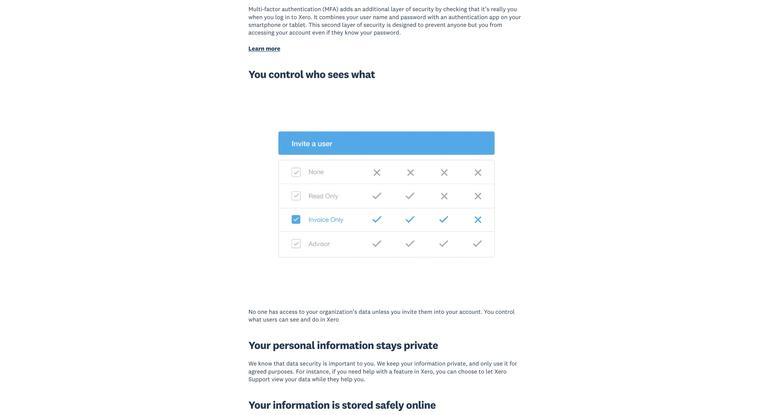 Task type: locate. For each thing, give the bounding box(es) containing it.
0 vertical spatial what
[[351, 67, 375, 81]]

an
[[354, 5, 361, 13], [441, 13, 447, 21]]

1 horizontal spatial authentication
[[449, 13, 488, 21]]

1 horizontal spatial and
[[389, 13, 399, 21]]

0 vertical spatial is
[[387, 21, 391, 29]]

we up agreed
[[248, 360, 257, 368]]

0 vertical spatial if
[[326, 29, 330, 36]]

to
[[291, 13, 297, 21], [418, 21, 424, 29], [299, 308, 305, 316], [357, 360, 363, 368], [479, 368, 484, 375]]

with left a
[[376, 368, 388, 375]]

0 horizontal spatial in
[[285, 13, 290, 21]]

private
[[404, 339, 438, 352]]

you.
[[364, 360, 375, 368], [354, 375, 365, 383]]

if
[[326, 29, 330, 36], [332, 368, 336, 375]]

1 horizontal spatial that
[[469, 5, 480, 13]]

and up the designed
[[389, 13, 399, 21]]

0 horizontal spatial xero
[[327, 316, 339, 323]]

1 horizontal spatial if
[[332, 368, 336, 375]]

1 horizontal spatial we
[[377, 360, 385, 368]]

know down adds
[[345, 29, 359, 36]]

user
[[360, 13, 371, 21]]

we left keep
[[377, 360, 385, 368]]

designed
[[392, 21, 417, 29]]

with
[[428, 13, 439, 21], [376, 368, 388, 375]]

1 vertical spatial you.
[[354, 375, 365, 383]]

password
[[401, 13, 426, 21]]

(mfa)
[[323, 5, 339, 13]]

of down user
[[357, 21, 362, 29]]

private,
[[447, 360, 468, 368]]

2 vertical spatial data
[[298, 375, 310, 383]]

can down private,
[[447, 368, 457, 375]]

2 vertical spatial security
[[300, 360, 321, 368]]

0 vertical spatial in
[[285, 13, 290, 21]]

security up 'password'
[[412, 5, 434, 13]]

1 horizontal spatial you
[[484, 308, 494, 316]]

layer up the designed
[[391, 5, 404, 13]]

is up the instance,
[[323, 360, 327, 368]]

is inside we know that data security is important to you. we keep your information private, and only use it for agreed purposes. for instance, if you need help with a feature in xero, you can choose to let xero support view your data while they help you.
[[323, 360, 327, 368]]

an down by
[[441, 13, 447, 21]]

0 vertical spatial xero
[[327, 316, 339, 323]]

xero's 'invite a user' screen shows ticks and 'x' marks for access rules, allowing you to control what users can see and do. image
[[200, 109, 573, 280]]

in left "xero," at the right bottom of page
[[414, 368, 419, 375]]

they inside we know that data security is important to you. we keep your information private, and only use it for agreed purposes. for instance, if you need help with a feature in xero, you can choose to let xero support view your data while they help you.
[[328, 375, 339, 383]]

what down no
[[248, 316, 262, 323]]

help right "need"
[[363, 368, 375, 375]]

your for your personal information stays private
[[248, 339, 271, 352]]

for
[[296, 368, 305, 375]]

your down support
[[248, 398, 271, 412]]

accessing
[[248, 29, 274, 36]]

security up the instance,
[[300, 360, 321, 368]]

and up choose
[[469, 360, 479, 368]]

if down second on the top
[[326, 29, 330, 36]]

they down second on the top
[[331, 29, 343, 36]]

2 horizontal spatial and
[[469, 360, 479, 368]]

in inside no one has access to your organization's data unless you invite them into your account. you control what users can see and do in xero
[[320, 316, 325, 323]]

xero down use
[[495, 368, 507, 375]]

help down "need"
[[341, 375, 353, 383]]

in right do
[[320, 316, 325, 323]]

what inside no one has access to your organization's data unless you invite them into your account. you control what users can see and do in xero
[[248, 316, 262, 323]]

xero.
[[299, 13, 312, 21]]

keep
[[387, 360, 399, 368]]

even
[[312, 29, 325, 36]]

security down name
[[364, 21, 385, 29]]

1 horizontal spatial what
[[351, 67, 375, 81]]

in inside multi-factor authentication (mfa) adds an additional layer of security by checking that it's really you when you log in to xero. it combines your user name and password with an authentication app on your smartphone or tablet. this second layer of security is designed to prevent anyone but you from accessing your account even if they know your password.
[[285, 13, 290, 21]]

learn more
[[248, 44, 280, 52]]

in
[[285, 13, 290, 21], [320, 316, 325, 323], [414, 368, 419, 375]]

you left the invite
[[391, 308, 401, 316]]

0 horizontal spatial you
[[248, 67, 266, 81]]

is
[[387, 21, 391, 29], [323, 360, 327, 368], [332, 398, 340, 412]]

use
[[494, 360, 503, 368]]

1 your from the top
[[248, 339, 271, 352]]

0 horizontal spatial control
[[269, 67, 303, 81]]

and left do
[[301, 316, 311, 323]]

xero inside we know that data security is important to you. we keep your information private, and only use it for agreed purposes. for instance, if you need help with a feature in xero, you can choose to let xero support view your data while they help you.
[[495, 368, 507, 375]]

0 horizontal spatial can
[[279, 316, 288, 323]]

you right "xero," at the right bottom of page
[[436, 368, 446, 375]]

1 vertical spatial that
[[274, 360, 285, 368]]

1 horizontal spatial xero
[[495, 368, 507, 375]]

data left "unless"
[[359, 308, 371, 316]]

you right the account.
[[484, 308, 494, 316]]

0 vertical spatial of
[[406, 5, 411, 13]]

0 vertical spatial data
[[359, 308, 371, 316]]

more
[[266, 44, 280, 52]]

1 horizontal spatial control
[[496, 308, 515, 316]]

1 horizontal spatial in
[[320, 316, 325, 323]]

know up agreed
[[258, 360, 272, 368]]

online
[[406, 398, 436, 412]]

1 vertical spatial control
[[496, 308, 515, 316]]

0 horizontal spatial know
[[258, 360, 272, 368]]

an up user
[[354, 5, 361, 13]]

authentication up but
[[449, 13, 488, 21]]

to down 'password'
[[418, 21, 424, 29]]

data
[[359, 308, 371, 316], [286, 360, 298, 368], [298, 375, 310, 383]]

account.
[[459, 308, 483, 316]]

2 horizontal spatial security
[[412, 5, 434, 13]]

0 vertical spatial your
[[248, 339, 271, 352]]

with inside we know that data security is important to you. we keep your information private, and only use it for agreed purposes. for instance, if you need help with a feature in xero, you can choose to let xero support view your data while they help you.
[[376, 368, 388, 375]]

1 vertical spatial they
[[328, 375, 339, 383]]

0 horizontal spatial what
[[248, 316, 262, 323]]

your up feature
[[401, 360, 413, 368]]

data up for
[[286, 360, 298, 368]]

we know that data security is important to you. we keep your information private, and only use it for agreed purposes. for instance, if you need help with a feature in xero, you can choose to let xero support view your data while they help you.
[[248, 360, 517, 383]]

your for your information is stored safely online
[[248, 398, 271, 412]]

1 vertical spatial in
[[320, 316, 325, 323]]

0 horizontal spatial of
[[357, 21, 362, 29]]

can
[[279, 316, 288, 323], [447, 368, 457, 375]]

0 vertical spatial can
[[279, 316, 288, 323]]

with up prevent
[[428, 13, 439, 21]]

2 horizontal spatial is
[[387, 21, 391, 29]]

0 horizontal spatial authentication
[[282, 5, 321, 13]]

data inside no one has access to your organization's data unless you invite them into your account. you control what users can see and do in xero
[[359, 308, 371, 316]]

what
[[351, 67, 375, 81], [248, 316, 262, 323]]

that left "it's" on the top right of page
[[469, 5, 480, 13]]

know inside we know that data security is important to you. we keep your information private, and only use it for agreed purposes. for instance, if you need help with a feature in xero, you can choose to let xero support view your data while they help you.
[[258, 360, 272, 368]]

what right sees
[[351, 67, 375, 81]]

1 horizontal spatial know
[[345, 29, 359, 36]]

0 vertical spatial they
[[331, 29, 343, 36]]

it's
[[481, 5, 490, 13]]

0 vertical spatial control
[[269, 67, 303, 81]]

1 vertical spatial can
[[447, 368, 457, 375]]

1 horizontal spatial with
[[428, 13, 439, 21]]

1 vertical spatial of
[[357, 21, 362, 29]]

xero
[[327, 316, 339, 323], [495, 368, 507, 375]]

help
[[363, 368, 375, 375], [341, 375, 353, 383]]

really
[[491, 5, 506, 13]]

and inside we know that data security is important to you. we keep your information private, and only use it for agreed purposes. for instance, if you need help with a feature in xero, you can choose to let xero support view your data while they help you.
[[469, 360, 479, 368]]

and
[[389, 13, 399, 21], [301, 316, 311, 323], [469, 360, 479, 368]]

log
[[275, 13, 283, 21]]

in right log
[[285, 13, 290, 21]]

0 vertical spatial security
[[412, 5, 434, 13]]

you
[[507, 5, 517, 13], [264, 13, 274, 21], [479, 21, 488, 29], [391, 308, 401, 316], [337, 368, 347, 375], [436, 368, 446, 375]]

1 vertical spatial data
[[286, 360, 298, 368]]

0 vertical spatial you.
[[364, 360, 375, 368]]

you. down "need"
[[354, 375, 365, 383]]

1 vertical spatial information
[[414, 360, 446, 368]]

they
[[331, 29, 343, 36], [328, 375, 339, 383]]

on
[[501, 13, 508, 21]]

layer down adds
[[342, 21, 355, 29]]

multi-
[[248, 5, 264, 13]]

1 vertical spatial what
[[248, 316, 262, 323]]

0 horizontal spatial help
[[341, 375, 353, 383]]

1 vertical spatial your
[[248, 398, 271, 412]]

1 horizontal spatial can
[[447, 368, 457, 375]]

0 horizontal spatial security
[[300, 360, 321, 368]]

0 horizontal spatial if
[[326, 29, 330, 36]]

0 horizontal spatial that
[[274, 360, 285, 368]]

authentication up xero.
[[282, 5, 321, 13]]

0 vertical spatial layer
[[391, 5, 404, 13]]

0 vertical spatial know
[[345, 29, 359, 36]]

1 horizontal spatial an
[[441, 13, 447, 21]]

can inside no one has access to your organization's data unless you invite them into your account. you control what users can see and do in xero
[[279, 316, 288, 323]]

has
[[269, 308, 278, 316]]

1 vertical spatial security
[[364, 21, 385, 29]]

0 vertical spatial and
[[389, 13, 399, 21]]

they right while
[[328, 375, 339, 383]]

authentication
[[282, 5, 321, 13], [449, 13, 488, 21]]

feature
[[394, 368, 413, 375]]

data down for
[[298, 375, 310, 383]]

1 vertical spatial with
[[376, 368, 388, 375]]

2 vertical spatial in
[[414, 368, 419, 375]]

1 vertical spatial you
[[484, 308, 494, 316]]

2 your from the top
[[248, 398, 271, 412]]

stored
[[342, 398, 373, 412]]

0 horizontal spatial and
[[301, 316, 311, 323]]

1 horizontal spatial is
[[332, 398, 340, 412]]

that up purposes.
[[274, 360, 285, 368]]

of up 'password'
[[406, 5, 411, 13]]

0 horizontal spatial we
[[248, 360, 257, 368]]

2 vertical spatial is
[[332, 398, 340, 412]]

control inside no one has access to your organization's data unless you invite them into your account. you control what users can see and do in xero
[[496, 308, 515, 316]]

is left stored on the left bottom
[[332, 398, 340, 412]]

0 vertical spatial that
[[469, 5, 480, 13]]

2 horizontal spatial in
[[414, 368, 419, 375]]

you
[[248, 67, 266, 81], [484, 308, 494, 316]]

1 vertical spatial is
[[323, 360, 327, 368]]

if down the important
[[332, 368, 336, 375]]

that
[[469, 5, 480, 13], [274, 360, 285, 368]]

personal
[[273, 339, 315, 352]]

your up do
[[306, 308, 318, 316]]

by
[[435, 5, 442, 13]]

to up see
[[299, 308, 305, 316]]

need
[[348, 368, 361, 375]]

can down access
[[279, 316, 288, 323]]

0 vertical spatial with
[[428, 13, 439, 21]]

is up 'password.' in the top of the page
[[387, 21, 391, 29]]

your
[[248, 339, 271, 352], [248, 398, 271, 412]]

you down 'learn' on the top left of the page
[[248, 67, 266, 81]]

to up "need"
[[357, 360, 363, 368]]

your right into
[[446, 308, 458, 316]]

1 vertical spatial xero
[[495, 368, 507, 375]]

1 vertical spatial and
[[301, 316, 311, 323]]

support
[[248, 375, 270, 383]]

you. left keep
[[364, 360, 375, 368]]

of
[[406, 5, 411, 13], [357, 21, 362, 29]]

while
[[312, 375, 326, 383]]

0 horizontal spatial with
[[376, 368, 388, 375]]

your down adds
[[346, 13, 358, 21]]

name
[[373, 13, 388, 21]]

know
[[345, 29, 359, 36], [258, 360, 272, 368]]

0 horizontal spatial is
[[323, 360, 327, 368]]

0 horizontal spatial layer
[[342, 21, 355, 29]]

1 horizontal spatial security
[[364, 21, 385, 29]]

your
[[346, 13, 358, 21], [509, 13, 521, 21], [276, 29, 288, 36], [360, 29, 372, 36], [306, 308, 318, 316], [446, 308, 458, 316], [401, 360, 413, 368], [285, 375, 297, 383]]

into
[[434, 308, 444, 316]]

additional
[[362, 5, 390, 13]]

from
[[490, 21, 502, 29]]

combines
[[319, 13, 345, 21]]

1 horizontal spatial help
[[363, 368, 375, 375]]

control
[[269, 67, 303, 81], [496, 308, 515, 316]]

anyone
[[447, 21, 467, 29]]

organization's
[[320, 308, 357, 316]]

we
[[248, 360, 257, 368], [377, 360, 385, 368]]

you inside no one has access to your organization's data unless you invite them into your account. you control what users can see and do in xero
[[484, 308, 494, 316]]

1 vertical spatial if
[[332, 368, 336, 375]]

2 vertical spatial and
[[469, 360, 479, 368]]

xero down organization's
[[327, 316, 339, 323]]

your up agreed
[[248, 339, 271, 352]]

your personal information stays private
[[248, 339, 438, 352]]

agreed
[[248, 368, 267, 375]]

1 vertical spatial know
[[258, 360, 272, 368]]

know inside multi-factor authentication (mfa) adds an additional layer of security by checking that it's really you when you log in to xero. it combines your user name and password with an authentication app on your smartphone or tablet. this second layer of security is designed to prevent anyone but you from accessing your account even if they know your password.
[[345, 29, 359, 36]]



Task type: describe. For each thing, give the bounding box(es) containing it.
you down factor
[[264, 13, 274, 21]]

that inside we know that data security is important to you. we keep your information private, and only use it for agreed purposes. for instance, if you need help with a feature in xero, you can choose to let xero support view your data while they help you.
[[274, 360, 285, 368]]

xero inside no one has access to your organization's data unless you invite them into your account. you control what users can see and do in xero
[[327, 316, 339, 323]]

learn
[[248, 44, 265, 52]]

you inside no one has access to your organization's data unless you invite them into your account. you control what users can see and do in xero
[[391, 308, 401, 316]]

checking
[[443, 5, 467, 13]]

adds
[[340, 5, 353, 13]]

xero,
[[421, 368, 435, 375]]

your down for
[[285, 375, 297, 383]]

if inside we know that data security is important to you. we keep your information private, and only use it for agreed purposes. for instance, if you need help with a feature in xero, you can choose to let xero support view your data while they help you.
[[332, 368, 336, 375]]

you right but
[[479, 21, 488, 29]]

0 horizontal spatial an
[[354, 5, 361, 13]]

no
[[248, 308, 256, 316]]

is inside multi-factor authentication (mfa) adds an additional layer of security by checking that it's really you when you log in to xero. it combines your user name and password with an authentication app on your smartphone or tablet. this second layer of security is designed to prevent anyone but you from accessing your account even if they know your password.
[[387, 21, 391, 29]]

your information is stored safely online
[[248, 398, 436, 412]]

in inside we know that data security is important to you. we keep your information private, and only use it for agreed purposes. for instance, if you need help with a feature in xero, you can choose to let xero support view your data while they help you.
[[414, 368, 419, 375]]

your down user
[[360, 29, 372, 36]]

important
[[329, 360, 356, 368]]

this
[[309, 21, 320, 29]]

do
[[312, 316, 319, 323]]

they inside multi-factor authentication (mfa) adds an additional layer of security by checking that it's really you when you log in to xero. it combines your user name and password with an authentication app on your smartphone or tablet. this second layer of security is designed to prevent anyone but you from accessing your account even if they know your password.
[[331, 29, 343, 36]]

or
[[282, 21, 288, 29]]

your down or
[[276, 29, 288, 36]]

and inside multi-factor authentication (mfa) adds an additional layer of security by checking that it's really you when you log in to xero. it combines your user name and password with an authentication app on your smartphone or tablet. this second layer of security is designed to prevent anyone but you from accessing your account even if they know your password.
[[389, 13, 399, 21]]

you control who sees what
[[248, 67, 375, 81]]

2 we from the left
[[377, 360, 385, 368]]

2 vertical spatial information
[[273, 398, 330, 412]]

let
[[486, 368, 493, 375]]

only
[[481, 360, 492, 368]]

to up tablet.
[[291, 13, 297, 21]]

a
[[389, 368, 392, 375]]

who
[[306, 67, 326, 81]]

0 vertical spatial information
[[317, 339, 374, 352]]

sees
[[328, 67, 349, 81]]

prevent
[[425, 21, 446, 29]]

your right the "on"
[[509, 13, 521, 21]]

1 vertical spatial layer
[[342, 21, 355, 29]]

0 vertical spatial you
[[248, 67, 266, 81]]

no one has access to your organization's data unless you invite them into your account. you control what users can see and do in xero
[[248, 308, 515, 323]]

stays
[[376, 339, 402, 352]]

but
[[468, 21, 477, 29]]

instance,
[[306, 368, 331, 375]]

to left let
[[479, 368, 484, 375]]

see
[[290, 316, 299, 323]]

second
[[321, 21, 341, 29]]

unless
[[372, 308, 389, 316]]

it
[[504, 360, 508, 368]]

one
[[258, 308, 267, 316]]

1 horizontal spatial layer
[[391, 5, 404, 13]]

1 we from the left
[[248, 360, 257, 368]]

purposes.
[[268, 368, 295, 375]]

access
[[280, 308, 298, 316]]

factor
[[264, 5, 280, 13]]

users
[[263, 316, 277, 323]]

learn more link
[[248, 44, 280, 54]]

smartphone
[[248, 21, 281, 29]]

security inside we know that data security is important to you. we keep your information private, and only use it for agreed purposes. for instance, if you need help with a feature in xero, you can choose to let xero support view your data while they help you.
[[300, 360, 321, 368]]

you up the "on"
[[507, 5, 517, 13]]

and inside no one has access to your organization's data unless you invite them into your account. you control what users can see and do in xero
[[301, 316, 311, 323]]

view
[[272, 375, 284, 383]]

if inside multi-factor authentication (mfa) adds an additional layer of security by checking that it's really you when you log in to xero. it combines your user name and password with an authentication app on your smartphone or tablet. this second layer of security is designed to prevent anyone but you from accessing your account even if they know your password.
[[326, 29, 330, 36]]

safely
[[375, 398, 404, 412]]

tablet.
[[289, 21, 307, 29]]

with inside multi-factor authentication (mfa) adds an additional layer of security by checking that it's really you when you log in to xero. it combines your user name and password with an authentication app on your smartphone or tablet. this second layer of security is designed to prevent anyone but you from accessing your account even if they know your password.
[[428, 13, 439, 21]]

multi-factor authentication (mfa) adds an additional layer of security by checking that it's really you when you log in to xero. it combines your user name and password with an authentication app on your smartphone or tablet. this second layer of security is designed to prevent anyone but you from accessing your account even if they know your password.
[[248, 5, 521, 36]]

invite
[[402, 308, 417, 316]]

app
[[489, 13, 499, 21]]

password.
[[374, 29, 401, 36]]

you down the important
[[337, 368, 347, 375]]

account
[[289, 29, 311, 36]]

that inside multi-factor authentication (mfa) adds an additional layer of security by checking that it's really you when you log in to xero. it combines your user name and password with an authentication app on your smartphone or tablet. this second layer of security is designed to prevent anyone but you from accessing your account even if they know your password.
[[469, 5, 480, 13]]

1 horizontal spatial of
[[406, 5, 411, 13]]

can inside we know that data security is important to you. we keep your information private, and only use it for agreed purposes. for instance, if you need help with a feature in xero, you can choose to let xero support view your data while they help you.
[[447, 368, 457, 375]]

it
[[314, 13, 318, 21]]

choose
[[458, 368, 477, 375]]

to inside no one has access to your organization's data unless you invite them into your account. you control what users can see and do in xero
[[299, 308, 305, 316]]

information inside we know that data security is important to you. we keep your information private, and only use it for agreed purposes. for instance, if you need help with a feature in xero, you can choose to let xero support view your data while they help you.
[[414, 360, 446, 368]]

them
[[419, 308, 432, 316]]

when
[[248, 13, 263, 21]]

for
[[510, 360, 517, 368]]



Task type: vqa. For each thing, say whether or not it's contained in the screenshot.
can inside the No one has access to your organization's data unless you invite them into your account. You control what users can see and do in Xero
yes



